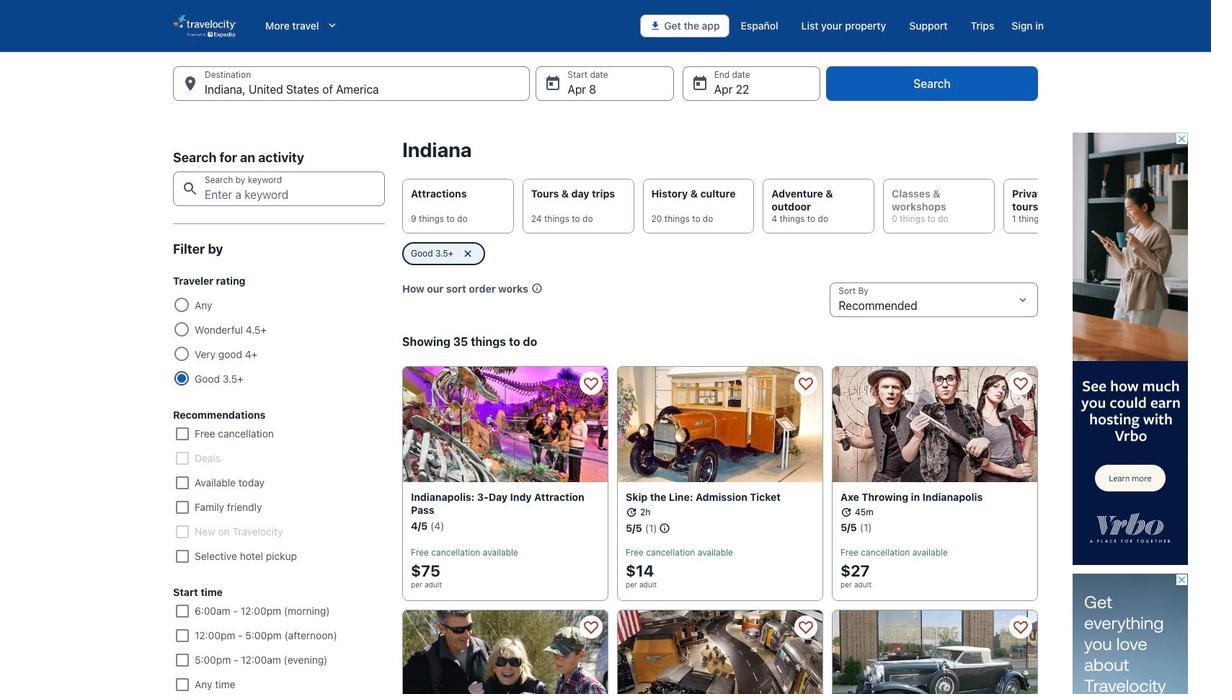 Task type: describe. For each thing, give the bounding box(es) containing it.
axe throwing in indianapolis image
[[832, 366, 1038, 482]]

next image
[[1030, 198, 1047, 215]]

skip the line to rv/mh hall of fame and museum image
[[617, 610, 824, 694]]

xsmall image for skip the line: admission ticket image the 5.0 out of 5 with 1 review "element"
[[626, 507, 637, 518]]

travelocity logo image
[[173, 14, 237, 37]]



Task type: locate. For each thing, give the bounding box(es) containing it.
1 horizontal spatial 5.0 out of 5 with 1 review element
[[841, 521, 857, 534]]

xsmall image for axe throwing in indianapolis image's the 5.0 out of 5 with 1 review "element"
[[841, 507, 852, 518]]

more information about reviews image
[[657, 523, 670, 536]]

0 horizontal spatial 5.0 out of 5 with 1 review element
[[626, 522, 642, 535]]

previous image
[[394, 198, 411, 215]]

amazing indianapolis scavenger hunt adventure image
[[402, 610, 609, 694]]

4.0 out of 5 with 4 reviews element
[[411, 520, 428, 533]]

5.0 out of 5 with 1 review element for axe throwing in indianapolis image
[[841, 521, 857, 534]]

Enter a keyword text field
[[173, 172, 385, 206]]

1 horizontal spatial xsmall image
[[841, 507, 852, 518]]

0 horizontal spatial xsmall image
[[626, 507, 637, 518]]

download the app button image
[[650, 20, 662, 32]]

xsmall image
[[626, 507, 637, 518], [841, 507, 852, 518]]

5.0 out of 5 with 1 review element for skip the line: admission ticket image
[[626, 522, 642, 535]]

1 xsmall image from the left
[[626, 507, 637, 518]]

5.0 out of 5 with 1 review element
[[841, 521, 857, 534], [626, 522, 642, 535]]

auburn cord duesenberg automobile museum admission ticket image
[[832, 610, 1038, 694]]

xsmall image
[[531, 283, 543, 294]]

skip the line: admission ticket image
[[617, 366, 824, 482]]

2 xsmall image from the left
[[841, 507, 852, 518]]

indianapolis: 3-day indy attraction pass image
[[402, 366, 609, 482]]



Task type: vqa. For each thing, say whether or not it's contained in the screenshot.
xsmall image to the top
yes



